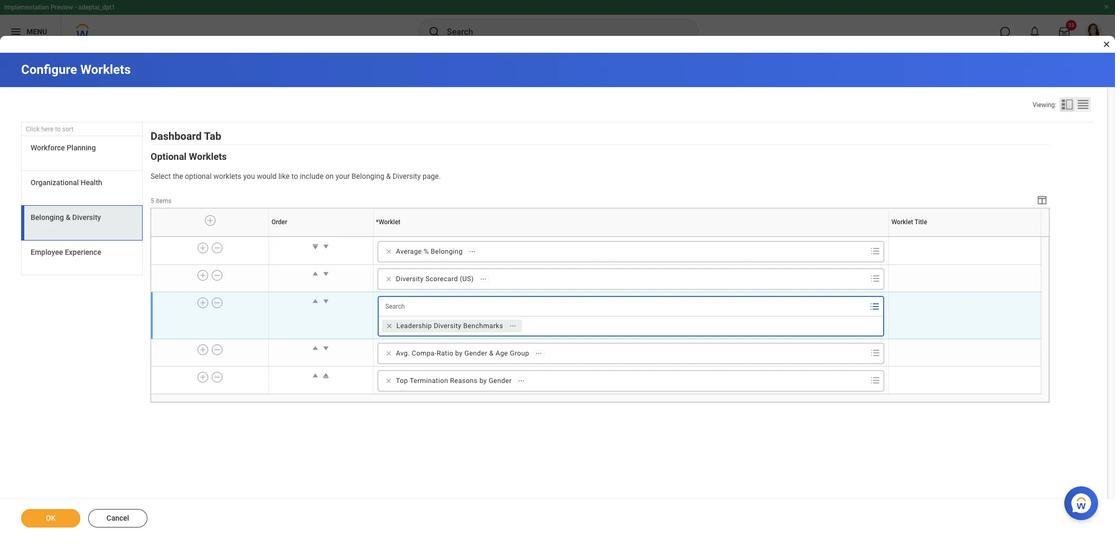Task type: locate. For each thing, give the bounding box(es) containing it.
0 vertical spatial caret up image
[[310, 296, 321, 307]]

related actions image
[[480, 276, 487, 283], [509, 323, 516, 330], [535, 350, 542, 357], [517, 378, 525, 385]]

2 horizontal spatial &
[[489, 350, 494, 358]]

0 horizontal spatial title
[[915, 219, 927, 226]]

&
[[386, 172, 391, 181], [66, 213, 70, 222], [489, 350, 494, 358]]

to left sort
[[55, 126, 61, 133]]

5
[[151, 197, 154, 205]]

x small image left diversity scorecard (us) element
[[383, 274, 394, 285]]

0 vertical spatial to
[[55, 126, 61, 133]]

click
[[26, 126, 40, 133]]

Worklet field
[[379, 297, 881, 316]]

order column header
[[269, 237, 373, 238]]

worklets
[[213, 172, 241, 181]]

x small image left average
[[383, 247, 394, 257]]

worklet title
[[891, 219, 927, 226]]

0 vertical spatial order
[[271, 219, 287, 226]]

organizational health
[[31, 179, 102, 187]]

x small image inside avg. compa-ratio by gender & age group, press delete to clear value. option
[[383, 349, 394, 359]]

related actions image down group
[[517, 378, 525, 385]]

caret up image up caret top "icon"
[[310, 343, 321, 354]]

0 horizontal spatial order
[[271, 219, 287, 226]]

caret up image down caret bottom icon at the top left of page
[[310, 269, 321, 279]]

caret bottom image
[[310, 241, 321, 252]]

0 vertical spatial caret up image
[[310, 269, 321, 279]]

implementation preview -   adeptai_dpt1
[[4, 4, 115, 11]]

row element containing order
[[151, 209, 1043, 237]]

belonging right your
[[352, 172, 384, 181]]

0 horizontal spatial belonging
[[31, 213, 64, 222]]

2 row element from the top
[[151, 238, 1041, 265]]

plus image for minus image for caret up icon associated with avg.
[[199, 345, 206, 355]]

adeptai_dpt1
[[78, 4, 115, 11]]

x small image inside diversity scorecard (us), press delete to clear value. option
[[383, 274, 394, 285]]

2 horizontal spatial belonging
[[431, 248, 463, 256]]

gender down the age
[[489, 377, 512, 385]]

title
[[915, 219, 927, 226], [965, 237, 966, 237]]

%
[[424, 248, 429, 256]]

related actions image right group
[[535, 350, 542, 357]]

1 vertical spatial &
[[66, 213, 70, 222]]

viewing:
[[1033, 101, 1056, 109]]

caret up image for avg.
[[310, 343, 321, 354]]

plus image
[[199, 243, 206, 253], [199, 345, 206, 355]]

1 horizontal spatial &
[[386, 172, 391, 181]]

0 horizontal spatial to
[[55, 126, 61, 133]]

minus image for second caret up image from the bottom of the optional worklets "group"
[[213, 298, 221, 308]]

1 caret up image from the top
[[310, 269, 321, 279]]

belonging
[[352, 172, 384, 181], [31, 213, 64, 222], [431, 248, 463, 256]]

avg. compa-ratio by gender & age group, press delete to clear value. option
[[381, 348, 548, 360]]

click here to sort
[[26, 126, 73, 133]]

& inside list box
[[66, 213, 70, 222]]

1 vertical spatial title
[[965, 237, 966, 237]]

diversity scorecard (us), press delete to clear value. option
[[381, 273, 492, 286]]

caret down image for caret up icon associated with avg.
[[321, 343, 331, 354]]

worklets inside "group"
[[189, 151, 227, 162]]

1 vertical spatial worklets
[[189, 151, 227, 162]]

ok button
[[21, 510, 80, 528]]

1 horizontal spatial belonging
[[352, 172, 384, 181]]

diversity up experience
[[72, 213, 101, 222]]

optional
[[151, 151, 187, 162]]

by for ratio
[[455, 350, 463, 358]]

implementation
[[4, 4, 49, 11]]

gender left the age
[[464, 350, 487, 358]]

ratio
[[437, 350, 453, 358]]

to right like
[[291, 172, 298, 181]]

caret down image for caret up icon corresponding to diversity
[[321, 269, 331, 279]]

1 vertical spatial belonging
[[31, 213, 64, 222]]

1 vertical spatial caret up image
[[310, 343, 321, 354]]

row element containing avg. compa-ratio by gender & age group
[[151, 339, 1041, 367]]

diversity
[[393, 172, 421, 181], [72, 213, 101, 222], [396, 275, 424, 283], [434, 322, 461, 330]]

1 caret up image from the top
[[310, 296, 321, 307]]

x small image
[[383, 247, 394, 257], [383, 274, 394, 285], [384, 321, 394, 332], [383, 349, 394, 359]]

related actions image inside diversity scorecard (us), press delete to clear value. option
[[480, 276, 487, 283]]

to
[[55, 126, 61, 133], [291, 172, 298, 181]]

related actions image for top termination reasons by gender
[[517, 378, 525, 385]]

gender inside 'element'
[[489, 377, 512, 385]]

caret up image
[[310, 269, 321, 279], [310, 343, 321, 354]]

1 plus image from the top
[[199, 243, 206, 253]]

caret down image for second caret up image from the bottom of the optional worklets "group"
[[321, 296, 331, 307]]

0 vertical spatial title
[[915, 219, 927, 226]]

close configure worklets image
[[1102, 40, 1111, 49]]

average % belonging
[[396, 248, 463, 256]]

order up order column header
[[271, 219, 287, 226]]

optional worklets
[[151, 151, 227, 162]]

1 horizontal spatial gender
[[489, 377, 512, 385]]

related actions image inside avg. compa-ratio by gender & age group, press delete to clear value. option
[[535, 350, 542, 357]]

plus image for second caret up image from the bottom of the optional worklets "group"'s minus image
[[199, 298, 206, 308]]

1 minus image from the top
[[213, 243, 221, 253]]

diversity down average
[[396, 275, 424, 283]]

4 minus image from the top
[[213, 345, 221, 355]]

1 horizontal spatial by
[[479, 377, 487, 385]]

by right ratio
[[455, 350, 463, 358]]

1 vertical spatial gender
[[489, 377, 512, 385]]

0 horizontal spatial worklets
[[80, 62, 131, 77]]

prompts image
[[869, 374, 881, 387]]

plus image for caret bottom icon at the top left of page's minus image
[[199, 243, 206, 253]]

order for order
[[271, 219, 287, 226]]

1 horizontal spatial title
[[965, 237, 966, 237]]

related actions image inside leadership diversity benchmarks, press delete to clear value. option
[[509, 323, 516, 330]]

configure
[[21, 62, 77, 77]]

optional
[[185, 172, 212, 181]]

worklets
[[80, 62, 131, 77], [189, 151, 227, 162]]

2 caret up image from the top
[[310, 343, 321, 354]]

x small image left leadership
[[384, 321, 394, 332]]

related actions image right (us)
[[480, 276, 487, 283]]

0 vertical spatial plus image
[[199, 243, 206, 253]]

caret down image
[[321, 241, 331, 252], [321, 269, 331, 279], [321, 296, 331, 307], [321, 343, 331, 354]]

order up caret bottom icon at the top left of page
[[320, 237, 321, 237]]

1 vertical spatial caret up image
[[310, 371, 321, 381]]

order
[[271, 219, 287, 226], [320, 237, 321, 237]]

dashboard tab
[[151, 130, 221, 143]]

by
[[455, 350, 463, 358], [479, 377, 487, 385]]

5 row element from the top
[[151, 339, 1041, 367]]

organizational
[[31, 179, 79, 187]]

4 row element from the top
[[151, 292, 1041, 339]]

3 caret down image from the top
[[321, 296, 331, 307]]

& left the page.
[[386, 172, 391, 181]]

related actions image up group
[[509, 323, 516, 330]]

health
[[81, 179, 102, 187]]

prompts image for diversity scorecard (us)
[[869, 273, 881, 285]]

3 minus image from the top
[[213, 298, 221, 308]]

1 vertical spatial plus image
[[199, 345, 206, 355]]

2 vertical spatial &
[[489, 350, 494, 358]]

& left the age
[[489, 350, 494, 358]]

prompts image for average % belonging
[[869, 245, 881, 258]]

0 horizontal spatial &
[[66, 213, 70, 222]]

belonging inside option
[[431, 248, 463, 256]]

order for order worklet worklet title
[[320, 237, 321, 237]]

1 horizontal spatial worklets
[[189, 151, 227, 162]]

leadership diversity benchmarks, press delete to clear value. option
[[382, 320, 522, 333]]

worklets for configure worklets
[[80, 62, 131, 77]]

optional worklets group
[[151, 151, 1050, 403]]

minus image
[[213, 243, 221, 253], [213, 271, 221, 280], [213, 298, 221, 308], [213, 345, 221, 355], [213, 373, 221, 382]]

plus image for minus image for 2nd caret up image
[[199, 373, 206, 382]]

prompts image
[[869, 245, 881, 258], [869, 273, 881, 285], [868, 300, 881, 313], [869, 347, 881, 360]]

belonging right % at the left top of the page
[[431, 248, 463, 256]]

2 plus image from the top
[[199, 345, 206, 355]]

0 vertical spatial worklets
[[80, 62, 131, 77]]

caret up image
[[310, 296, 321, 307], [310, 371, 321, 381]]

x small image inside leadership diversity benchmarks, press delete to clear value. option
[[384, 321, 394, 332]]

preview
[[51, 4, 73, 11]]

worklet
[[379, 219, 400, 226], [891, 219, 913, 226], [630, 237, 632, 237], [963, 237, 965, 237]]

2 caret down image from the top
[[321, 269, 331, 279]]

2 minus image from the top
[[213, 271, 221, 280]]

belonging up employee
[[31, 213, 64, 222]]

0 vertical spatial gender
[[464, 350, 487, 358]]

1 vertical spatial by
[[479, 377, 487, 385]]

* worklet
[[376, 219, 400, 226]]

& down organizational health
[[66, 213, 70, 222]]

1 vertical spatial to
[[291, 172, 298, 181]]

related actions image for diversity scorecard (us)
[[480, 276, 487, 283]]

row element
[[151, 209, 1043, 237], [151, 238, 1041, 265], [151, 265, 1041, 292], [151, 292, 1041, 339], [151, 339, 1041, 367], [151, 367, 1041, 394]]

workforce planning
[[31, 144, 96, 152]]

leadership
[[396, 322, 432, 330]]

Toggle to Grid view radio
[[1075, 97, 1091, 112]]

& inside option
[[489, 350, 494, 358]]

x small image left avg.
[[383, 349, 394, 359]]

select the optional worklets you would like to include on your belonging & diversity page.
[[151, 172, 441, 181]]

inbox large image
[[1059, 26, 1070, 37]]

6 row element from the top
[[151, 367, 1041, 394]]

2 caret up image from the top
[[310, 371, 321, 381]]

1 row element from the top
[[151, 209, 1043, 237]]

worklet title column header
[[889, 237, 1041, 238]]

0 vertical spatial belonging
[[352, 172, 384, 181]]

belonging inside list box
[[31, 213, 64, 222]]

planning
[[67, 144, 96, 152]]

5 minus image from the top
[[213, 373, 221, 382]]

you
[[243, 172, 255, 181]]

by right reasons on the bottom left of page
[[479, 377, 487, 385]]

1 vertical spatial order
[[320, 237, 321, 237]]

minus image for caret bottom icon at the top left of page
[[213, 243, 221, 253]]

configure worklets dialog
[[0, 0, 1115, 538]]

x small image for avg. compa-ratio by gender & age group
[[383, 349, 394, 359]]

average % belonging element
[[396, 247, 463, 257]]

1 horizontal spatial order
[[320, 237, 321, 237]]

plus image
[[206, 216, 214, 226], [199, 271, 206, 280], [199, 298, 206, 308], [199, 373, 206, 382]]

0 vertical spatial by
[[455, 350, 463, 358]]

row element containing diversity scorecard (us)
[[151, 265, 1041, 292]]

2 vertical spatial belonging
[[431, 248, 463, 256]]

0 vertical spatial &
[[386, 172, 391, 181]]

4 caret down image from the top
[[321, 343, 331, 354]]

list box containing workforce planning
[[21, 136, 143, 276]]

list box
[[21, 136, 143, 276]]

gender
[[464, 350, 487, 358], [489, 377, 512, 385]]

0 horizontal spatial by
[[455, 350, 463, 358]]

0 horizontal spatial gender
[[464, 350, 487, 358]]

*
[[376, 219, 379, 226]]

diversity inside list box
[[72, 213, 101, 222]]

tab
[[204, 130, 221, 143]]

1 caret down image from the top
[[321, 241, 331, 252]]

3 row element from the top
[[151, 265, 1041, 292]]

implementation preview -   adeptai_dpt1 banner
[[0, 0, 1115, 49]]

to inside optional worklets "group"
[[291, 172, 298, 181]]

by inside 'element'
[[479, 377, 487, 385]]

1 horizontal spatial to
[[291, 172, 298, 181]]



Task type: describe. For each thing, give the bounding box(es) containing it.
top termination reasons by gender, press delete to clear value. option
[[381, 375, 530, 388]]

would
[[257, 172, 277, 181]]

-
[[75, 4, 77, 11]]

employee experience
[[31, 248, 101, 257]]

belonging & diversity
[[31, 213, 101, 222]]

list box inside configure worklets main content
[[21, 136, 143, 276]]

reasons
[[450, 377, 478, 385]]

x small image for average % belonging
[[383, 247, 394, 257]]

click here to sort button
[[21, 123, 143, 136]]

dashboard
[[151, 130, 202, 143]]

employee
[[31, 248, 63, 257]]

caret down image for caret bottom icon at the top left of page
[[321, 241, 331, 252]]

order worklet worklet title
[[320, 237, 966, 237]]

on
[[325, 172, 334, 181]]

minus image for caret up icon associated with avg.
[[213, 345, 221, 355]]

gender for ratio
[[464, 350, 487, 358]]

group
[[510, 350, 529, 358]]

row element containing top termination reasons by gender
[[151, 367, 1041, 394]]

avg. compa-ratio by gender & age group element
[[396, 349, 529, 359]]

diversity up ratio
[[434, 322, 461, 330]]

configure worklets
[[21, 62, 131, 77]]

close environment banner image
[[1103, 4, 1110, 10]]

click to view/edit grid preferences image
[[1036, 194, 1048, 206]]

gender for reasons
[[489, 377, 512, 385]]

experience
[[65, 248, 101, 257]]

workday assistant region
[[1064, 483, 1102, 521]]

like
[[278, 172, 290, 181]]

page.
[[423, 172, 441, 181]]

diversity scorecard (us) element
[[396, 275, 474, 284]]

benchmarks
[[463, 322, 503, 330]]

average
[[396, 248, 422, 256]]

x small image for diversity scorecard (us)
[[383, 274, 394, 285]]

search image
[[428, 25, 441, 38]]

related actions image
[[468, 248, 476, 256]]

items
[[156, 197, 171, 205]]

row element containing average % belonging
[[151, 238, 1041, 265]]

configure worklets main content
[[0, 53, 1115, 538]]

cancel
[[106, 514, 129, 523]]

navigation pane region
[[21, 123, 143, 278]]

related actions image for avg. compa-ratio by gender & age group
[[535, 350, 542, 357]]

top termination reasons by gender element
[[396, 377, 512, 386]]

avg.
[[396, 350, 410, 358]]

optional worklets button
[[151, 151, 227, 162]]

worklet column header
[[373, 237, 889, 238]]

diversity left the page.
[[393, 172, 421, 181]]

caret up image for diversity
[[310, 269, 321, 279]]

worklets for optional worklets
[[189, 151, 227, 162]]

cancel button
[[88, 510, 147, 528]]

minus image for caret up icon corresponding to diversity
[[213, 271, 221, 280]]

the
[[173, 172, 183, 181]]

leadership diversity benchmarks element
[[396, 322, 503, 331]]

5 items
[[151, 197, 171, 205]]

to inside popup button
[[55, 126, 61, 133]]

sort
[[62, 126, 73, 133]]

viewing: option group
[[1033, 97, 1094, 114]]

top
[[396, 377, 408, 385]]

compa-
[[412, 350, 437, 358]]

scorecard
[[425, 275, 458, 283]]

here
[[41, 126, 53, 133]]

average % belonging, press delete to clear value. option
[[381, 246, 481, 258]]

diversity scorecard (us)
[[396, 275, 474, 283]]

top termination reasons by gender
[[396, 377, 512, 385]]

your
[[336, 172, 350, 181]]

related actions image for leadership diversity benchmarks
[[509, 323, 516, 330]]

include
[[300, 172, 324, 181]]

x small image
[[383, 376, 394, 387]]

ok
[[46, 514, 56, 523]]

row element containing leadership diversity benchmarks
[[151, 292, 1041, 339]]

profile logan mcneil element
[[1079, 20, 1109, 43]]

workforce
[[31, 144, 65, 152]]

leadership diversity benchmarks
[[396, 322, 503, 330]]

plus image for minus image related to caret up icon corresponding to diversity
[[199, 271, 206, 280]]

avg. compa-ratio by gender & age group
[[396, 350, 529, 358]]

(us)
[[460, 275, 474, 283]]

Toggle to List Detail view radio
[[1060, 97, 1075, 112]]

x small image for leadership diversity benchmarks
[[384, 321, 394, 332]]

prompts image for avg. compa-ratio by gender & age group
[[869, 347, 881, 360]]

select
[[151, 172, 171, 181]]

termination
[[410, 377, 448, 385]]

age
[[496, 350, 508, 358]]

caret top image
[[321, 371, 331, 381]]

minus image for 2nd caret up image
[[213, 373, 221, 382]]

by for reasons
[[479, 377, 487, 385]]

notifications large image
[[1029, 26, 1040, 37]]



Task type: vqa. For each thing, say whether or not it's contained in the screenshot.
Dashboard Tab
yes



